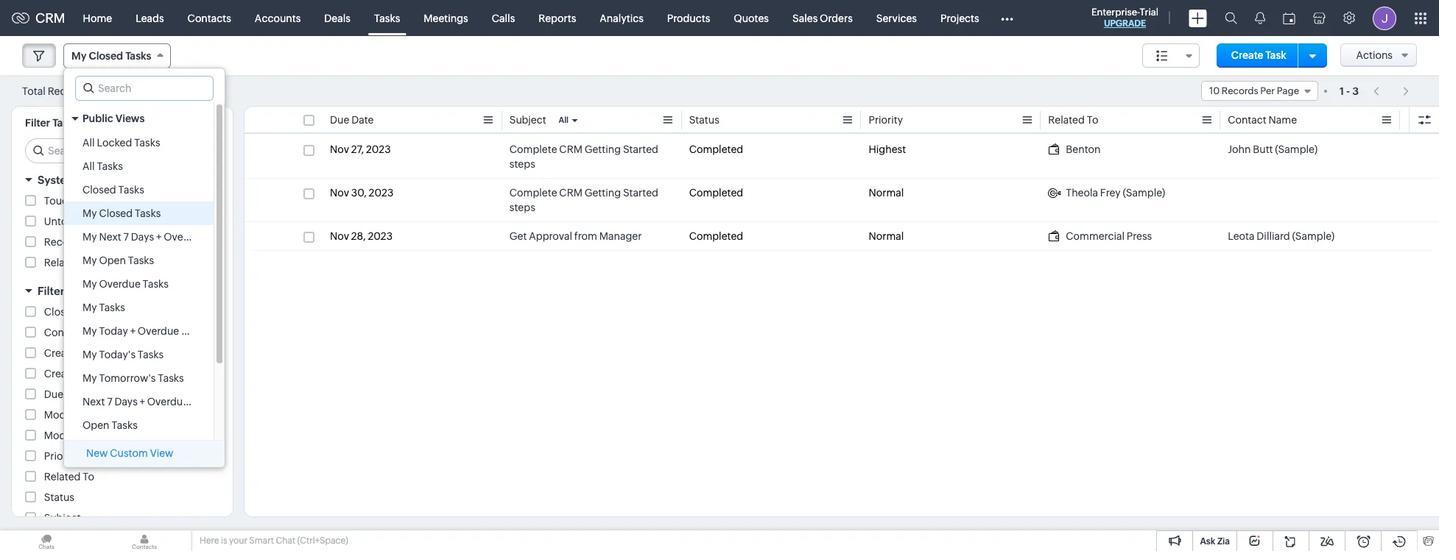 Task type: vqa. For each thing, say whether or not it's contained in the screenshot.
the left Start
no



Task type: locate. For each thing, give the bounding box(es) containing it.
time up new
[[89, 430, 113, 442]]

closed down closed tasks at the top of page
[[99, 208, 133, 220]]

modified time
[[44, 430, 113, 442]]

2023 for nov 28, 2023
[[368, 231, 393, 242]]

2 completed from the top
[[689, 187, 743, 199]]

0 vertical spatial all
[[559, 116, 569, 125]]

2 modified from the top
[[44, 430, 87, 442]]

0 vertical spatial started
[[623, 144, 659, 155]]

(ctrl+space)
[[297, 536, 348, 547]]

contact name down 10 records per page field
[[1228, 114, 1297, 126]]

3 completed from the top
[[689, 231, 743, 242]]

2023 right "30,"
[[369, 187, 394, 199]]

(sample) inside leota dilliard (sample) link
[[1292, 231, 1335, 242]]

0 vertical spatial nov
[[330, 144, 349, 155]]

crm for nov 30, 2023
[[559, 187, 583, 199]]

(sample) right butt
[[1275, 144, 1318, 155]]

benton link
[[1049, 142, 1101, 157]]

records down defined at top left
[[88, 195, 128, 207]]

complete crm getting started steps link
[[510, 142, 675, 172], [510, 186, 675, 215]]

by up the created time
[[85, 348, 97, 360]]

1 vertical spatial action
[[124, 257, 156, 269]]

2 vertical spatial (sample)
[[1292, 231, 1335, 242]]

1 vertical spatial +
[[130, 326, 136, 337]]

reports
[[539, 12, 576, 24]]

all inside all tasks option
[[83, 161, 95, 172]]

started
[[623, 144, 659, 155], [623, 187, 659, 199]]

1 vertical spatial my closed tasks
[[83, 208, 161, 220]]

2 getting from the top
[[585, 187, 621, 199]]

3 inside total records 3
[[89, 86, 95, 97]]

nov left 27, in the top left of the page
[[330, 144, 349, 155]]

1 started from the top
[[623, 144, 659, 155]]

1 horizontal spatial name
[[1269, 114, 1297, 126]]

0 vertical spatial modified
[[44, 410, 87, 421]]

related to down new
[[44, 471, 94, 483]]

time for closed time
[[80, 306, 103, 318]]

1 modified from the top
[[44, 410, 87, 421]]

by
[[67, 285, 80, 298], [85, 348, 97, 360], [89, 410, 101, 421]]

1 vertical spatial name
[[85, 327, 113, 339]]

signals image
[[1255, 12, 1266, 24]]

2 complete crm getting started steps link from the top
[[510, 186, 675, 215]]

my tasks option
[[64, 296, 214, 320]]

0 vertical spatial status
[[689, 114, 720, 126]]

my for my overdue tasks option
[[83, 278, 97, 290]]

0 vertical spatial contact name
[[1228, 114, 1297, 126]]

action up my overdue tasks option
[[124, 257, 156, 269]]

my up total records 3
[[71, 50, 86, 62]]

1 - 3
[[1340, 85, 1359, 97]]

0 horizontal spatial action
[[81, 236, 112, 248]]

to
[[1087, 114, 1099, 126], [83, 471, 94, 483]]

meetings link
[[412, 0, 480, 36]]

my for my next 7 days + overdue tasks option
[[83, 231, 97, 243]]

to up benton
[[1087, 114, 1099, 126]]

system defined filters button
[[12, 167, 233, 193]]

0 horizontal spatial related to
[[44, 471, 94, 483]]

priority up highest
[[869, 114, 903, 126]]

1 horizontal spatial priority
[[869, 114, 903, 126]]

my
[[71, 50, 86, 62], [83, 208, 97, 220], [83, 231, 97, 243], [83, 255, 97, 267], [83, 278, 97, 290], [83, 302, 97, 314], [83, 326, 97, 337], [83, 349, 97, 361], [83, 373, 97, 385]]

crm
[[35, 10, 65, 26], [559, 144, 583, 155], [559, 187, 583, 199]]

due up modified by
[[44, 389, 63, 401]]

0 vertical spatial subject
[[510, 114, 546, 126]]

7 up 'open tasks'
[[107, 396, 112, 408]]

modified by
[[44, 410, 101, 421]]

highest
[[869, 144, 906, 155]]

related to
[[1049, 114, 1099, 126], [44, 471, 94, 483]]

due date up 27, in the top left of the page
[[330, 114, 374, 126]]

1 vertical spatial crm
[[559, 144, 583, 155]]

0 horizontal spatial to
[[83, 471, 94, 483]]

time down 'fields'
[[80, 306, 103, 318]]

filter by fields
[[38, 285, 114, 298]]

(sample) right frey
[[1123, 187, 1166, 199]]

0 horizontal spatial due
[[44, 389, 63, 401]]

2023
[[366, 144, 391, 155], [369, 187, 394, 199], [368, 231, 393, 242]]

action up related records action at the left top of the page
[[81, 236, 112, 248]]

2023 right '28,'
[[368, 231, 393, 242]]

+
[[156, 231, 162, 243], [130, 326, 136, 337], [140, 396, 145, 408]]

open tasks option
[[64, 414, 214, 438]]

0 vertical spatial filter
[[25, 117, 50, 129]]

time down today's
[[85, 368, 108, 380]]

created time
[[44, 368, 108, 380]]

related down record
[[44, 257, 81, 269]]

1 vertical spatial contact name
[[44, 327, 113, 339]]

untouched
[[44, 216, 98, 228]]

my closed tasks down home
[[71, 50, 151, 62]]

2 started from the top
[[623, 187, 659, 199]]

system
[[38, 174, 77, 186]]

2023 right 27, in the top left of the page
[[366, 144, 391, 155]]

closed tasks
[[83, 184, 144, 196]]

records for untouched
[[100, 216, 140, 228]]

all for all tasks
[[83, 161, 95, 172]]

next up modified by
[[83, 396, 105, 408]]

0 vertical spatial name
[[1269, 114, 1297, 126]]

all locked tasks option
[[64, 131, 214, 155]]

fields
[[83, 285, 114, 298]]

records for related
[[83, 257, 122, 269]]

2 horizontal spatial +
[[156, 231, 162, 243]]

record
[[44, 236, 79, 248]]

0 vertical spatial (sample)
[[1275, 144, 1318, 155]]

my left today on the bottom left of the page
[[83, 326, 97, 337]]

1 complete from the top
[[510, 144, 557, 155]]

sales orders link
[[781, 0, 865, 36]]

+ up my open tasks option
[[156, 231, 162, 243]]

completed
[[689, 144, 743, 155], [689, 187, 743, 199], [689, 231, 743, 242]]

create menu element
[[1180, 0, 1216, 36]]

1 vertical spatial status
[[44, 492, 74, 504]]

date down the created time
[[66, 389, 88, 401]]

1 vertical spatial complete crm getting started steps link
[[510, 186, 675, 215]]

records up 'fields'
[[83, 257, 122, 269]]

2 normal from the top
[[869, 231, 904, 242]]

public
[[83, 113, 113, 125]]

my down 'fields'
[[83, 302, 97, 314]]

my closed tasks down closed tasks at the top of page
[[83, 208, 161, 220]]

3 nov from the top
[[330, 231, 349, 242]]

days down tomorrow's
[[114, 396, 138, 408]]

1 horizontal spatial +
[[140, 396, 145, 408]]

size image
[[1157, 49, 1168, 63]]

closed inside my closed tasks option
[[99, 208, 133, 220]]

my overdue tasks option
[[64, 273, 214, 296]]

row group containing nov 27, 2023
[[245, 136, 1439, 251]]

7 up my open tasks
[[123, 231, 129, 243]]

0 horizontal spatial priority
[[44, 451, 78, 463]]

my up the created time
[[83, 349, 97, 361]]

analytics link
[[588, 0, 656, 36]]

sales
[[793, 12, 818, 24]]

deals
[[324, 12, 351, 24]]

by for filter
[[67, 285, 80, 298]]

all inside all locked tasks option
[[83, 137, 95, 149]]

0 vertical spatial steps
[[510, 158, 535, 170]]

2 complete crm getting started steps from the top
[[510, 187, 659, 214]]

created down 'created by' on the bottom of page
[[44, 368, 83, 380]]

(sample) inside john butt (sample) link
[[1275, 144, 1318, 155]]

next 7 days + overdue tasks
[[83, 396, 217, 408]]

my closed tasks inside my closed tasks option
[[83, 208, 161, 220]]

my today + overdue tasks option
[[64, 320, 214, 343]]

0 vertical spatial complete crm getting started steps
[[510, 144, 659, 170]]

contacts image
[[98, 531, 191, 552]]

record action
[[44, 236, 112, 248]]

0 vertical spatial to
[[1087, 114, 1099, 126]]

by up closed time
[[67, 285, 80, 298]]

closed inside closed tasks option
[[83, 184, 116, 196]]

nov
[[330, 144, 349, 155], [330, 187, 349, 199], [330, 231, 349, 242]]

records right 10
[[1222, 85, 1259, 97]]

my closed tasks inside my closed tasks field
[[71, 50, 151, 62]]

steps for nov 30, 2023
[[510, 202, 535, 214]]

1 horizontal spatial status
[[689, 114, 720, 126]]

10 Records Per Page field
[[1202, 81, 1319, 101]]

here
[[200, 536, 219, 547]]

modified up modified time
[[44, 410, 87, 421]]

days up my open tasks option
[[131, 231, 154, 243]]

tasks link
[[362, 0, 412, 36]]

products
[[667, 12, 710, 24]]

status
[[689, 114, 720, 126], [44, 492, 74, 504]]

2 vertical spatial time
[[89, 430, 113, 442]]

0 vertical spatial completed
[[689, 144, 743, 155]]

next 7 days + overdue tasks option
[[64, 390, 217, 414]]

1 horizontal spatial due
[[330, 114, 349, 126]]

contact name down closed time
[[44, 327, 113, 339]]

filter up closed time
[[38, 285, 65, 298]]

navigation
[[1367, 80, 1417, 102]]

closed down home
[[89, 50, 123, 62]]

theola frey (sample) link
[[1049, 186, 1166, 200]]

(sample) right dilliard
[[1292, 231, 1335, 242]]

1 vertical spatial by
[[85, 348, 97, 360]]

getting
[[585, 144, 621, 155], [585, 187, 621, 199]]

2 vertical spatial all
[[83, 161, 95, 172]]

2 vertical spatial nov
[[330, 231, 349, 242]]

complete crm getting started steps link for nov 27, 2023
[[510, 142, 675, 172]]

0 vertical spatial 7
[[123, 231, 129, 243]]

normal for theola frey (sample)
[[869, 187, 904, 199]]

0 vertical spatial normal
[[869, 187, 904, 199]]

my down record action
[[83, 255, 97, 267]]

1 horizontal spatial related to
[[1049, 114, 1099, 126]]

page
[[1277, 85, 1300, 97]]

0 horizontal spatial 7
[[107, 396, 112, 408]]

steps for nov 27, 2023
[[510, 158, 535, 170]]

contact
[[1228, 114, 1267, 126], [44, 327, 83, 339]]

1 vertical spatial modified
[[44, 430, 87, 442]]

2 steps from the top
[[510, 202, 535, 214]]

to down new
[[83, 471, 94, 483]]

open up my overdue tasks
[[99, 255, 126, 267]]

commercial press
[[1066, 231, 1152, 242]]

1 vertical spatial (sample)
[[1123, 187, 1166, 199]]

complete
[[510, 144, 557, 155], [510, 187, 557, 199]]

(sample) for theola frey (sample)
[[1123, 187, 1166, 199]]

(sample) inside theola frey (sample) link
[[1123, 187, 1166, 199]]

0 vertical spatial by
[[67, 285, 80, 298]]

1 steps from the top
[[510, 158, 535, 170]]

+ right today on the bottom left of the page
[[130, 326, 136, 337]]

contact down 10 records per page
[[1228, 114, 1267, 126]]

1 normal from the top
[[869, 187, 904, 199]]

commercial press link
[[1049, 229, 1152, 244]]

1 vertical spatial complete
[[510, 187, 557, 199]]

2 vertical spatial related
[[44, 471, 81, 483]]

name down my tasks
[[85, 327, 113, 339]]

1 vertical spatial filter
[[38, 285, 65, 298]]

nov left '28,'
[[330, 231, 349, 242]]

Other Modules field
[[991, 6, 1023, 30]]

open up new
[[83, 420, 109, 432]]

1 vertical spatial getting
[[585, 187, 621, 199]]

contact up 'created by' on the bottom of page
[[44, 327, 83, 339]]

chats image
[[0, 531, 93, 552]]

None field
[[1143, 43, 1200, 68]]

from
[[575, 231, 597, 242]]

complete crm getting started steps for nov 27, 2023
[[510, 144, 659, 170]]

28,
[[351, 231, 366, 242]]

getting for nov 30, 2023
[[585, 187, 621, 199]]

1 vertical spatial priority
[[44, 451, 78, 463]]

option
[[64, 438, 214, 461]]

1 vertical spatial due
[[44, 389, 63, 401]]

2023 for nov 27, 2023
[[366, 144, 391, 155]]

created for created by
[[44, 348, 83, 360]]

0 vertical spatial related to
[[1049, 114, 1099, 126]]

0 vertical spatial created
[[44, 348, 83, 360]]

filter
[[25, 117, 50, 129], [38, 285, 65, 298]]

0 vertical spatial date
[[351, 114, 374, 126]]

7
[[123, 231, 129, 243], [107, 396, 112, 408]]

1 vertical spatial 7
[[107, 396, 112, 408]]

completed for commercial
[[689, 231, 743, 242]]

next down untouched records
[[99, 231, 121, 243]]

1 created from the top
[[44, 348, 83, 360]]

my down related records action at the left top of the page
[[83, 278, 97, 290]]

1 vertical spatial all
[[83, 137, 95, 149]]

by inside dropdown button
[[67, 285, 80, 298]]

0 horizontal spatial date
[[66, 389, 88, 401]]

tomorrow's
[[99, 373, 156, 385]]

modified
[[44, 410, 87, 421], [44, 430, 87, 442]]

0 vertical spatial my closed tasks
[[71, 50, 151, 62]]

locked
[[97, 137, 132, 149]]

0 vertical spatial action
[[81, 236, 112, 248]]

custom
[[110, 448, 148, 460]]

2 complete from the top
[[510, 187, 557, 199]]

my down untouched records
[[83, 231, 97, 243]]

modified down modified by
[[44, 430, 87, 442]]

2 nov from the top
[[330, 187, 349, 199]]

task
[[1266, 49, 1287, 61]]

calendar image
[[1283, 12, 1296, 24]]

1 vertical spatial 2023
[[369, 187, 394, 199]]

3 for 1 - 3
[[1353, 85, 1359, 97]]

overdue down my tomorrow's tasks option
[[147, 396, 189, 408]]

nov for nov 27, 2023
[[330, 144, 349, 155]]

0 horizontal spatial due date
[[44, 389, 88, 401]]

time
[[80, 306, 103, 318], [85, 368, 108, 380], [89, 430, 113, 442]]

create menu image
[[1189, 9, 1207, 27]]

0 vertical spatial +
[[156, 231, 162, 243]]

1 vertical spatial nov
[[330, 187, 349, 199]]

row group
[[245, 136, 1439, 251]]

trial
[[1140, 7, 1159, 18]]

by up modified time
[[89, 410, 101, 421]]

1 complete crm getting started steps from the top
[[510, 144, 659, 170]]

1 vertical spatial next
[[83, 396, 105, 408]]

my closed tasks
[[71, 50, 151, 62], [83, 208, 161, 220]]

my down touched records
[[83, 208, 97, 220]]

create task
[[1232, 49, 1287, 61]]

0 horizontal spatial 3
[[89, 86, 95, 97]]

my for my tomorrow's tasks option
[[83, 373, 97, 385]]

0 vertical spatial due date
[[330, 114, 374, 126]]

filters
[[123, 174, 156, 186]]

created
[[44, 348, 83, 360], [44, 368, 83, 380]]

0 vertical spatial complete crm getting started steps link
[[510, 142, 675, 172]]

records down closed tasks at the top of page
[[100, 216, 140, 228]]

open
[[99, 255, 126, 267], [83, 420, 109, 432]]

related down modified time
[[44, 471, 81, 483]]

complete crm getting started steps link for nov 30, 2023
[[510, 186, 675, 215]]

3 up public
[[89, 86, 95, 97]]

2 vertical spatial completed
[[689, 231, 743, 242]]

1 vertical spatial created
[[44, 368, 83, 380]]

1 vertical spatial steps
[[510, 202, 535, 214]]

1 complete crm getting started steps link from the top
[[510, 142, 675, 172]]

1 vertical spatial related
[[44, 257, 81, 269]]

all for all
[[559, 116, 569, 125]]

created up the created time
[[44, 348, 83, 360]]

records up filter tasks by
[[48, 85, 87, 97]]

records for total
[[48, 85, 87, 97]]

1 vertical spatial time
[[85, 368, 108, 380]]

john
[[1228, 144, 1251, 155]]

nov left "30,"
[[330, 187, 349, 199]]

started for highest
[[623, 144, 659, 155]]

subject
[[510, 114, 546, 126], [44, 513, 81, 525]]

1 vertical spatial subject
[[44, 513, 81, 525]]

1 nov from the top
[[330, 144, 349, 155]]

0 vertical spatial related
[[1049, 114, 1085, 126]]

0 vertical spatial time
[[80, 306, 103, 318]]

1 vertical spatial related to
[[44, 471, 94, 483]]

zia
[[1218, 537, 1230, 547]]

search element
[[1216, 0, 1246, 36]]

complete for nov 30, 2023
[[510, 187, 557, 199]]

leota dilliard (sample) link
[[1228, 229, 1335, 244]]

services
[[877, 12, 917, 24]]

my closed tasks option
[[64, 202, 214, 225]]

tasks inside field
[[125, 50, 151, 62]]

1 getting from the top
[[585, 144, 621, 155]]

1 vertical spatial normal
[[869, 231, 904, 242]]

benton
[[1066, 144, 1101, 155]]

my for my today's tasks option
[[83, 349, 97, 361]]

3 right -
[[1353, 85, 1359, 97]]

date up nov 27, 2023
[[351, 114, 374, 126]]

closed inside my closed tasks field
[[89, 50, 123, 62]]

filter inside dropdown button
[[38, 285, 65, 298]]

records inside 10 records per page field
[[1222, 85, 1259, 97]]

name down page
[[1269, 114, 1297, 126]]

all for all locked tasks
[[83, 137, 95, 149]]

action
[[81, 236, 112, 248], [124, 257, 156, 269]]

my down 'created by' on the bottom of page
[[83, 373, 97, 385]]

modified for modified time
[[44, 430, 87, 442]]

related to up benton link at right
[[1049, 114, 1099, 126]]

0 vertical spatial next
[[99, 231, 121, 243]]

0 horizontal spatial contact
[[44, 327, 83, 339]]

2 created from the top
[[44, 368, 83, 380]]

steps
[[510, 158, 535, 170], [510, 202, 535, 214]]

1 horizontal spatial contact name
[[1228, 114, 1297, 126]]

closed down 'all tasks'
[[83, 184, 116, 196]]

all tasks option
[[64, 155, 214, 178]]

1 vertical spatial completed
[[689, 187, 743, 199]]

0 vertical spatial open
[[99, 255, 126, 267]]

get approval from manager link
[[510, 229, 642, 244]]

related up benton link at right
[[1049, 114, 1085, 126]]

my open tasks
[[83, 255, 154, 267]]

quotes link
[[722, 0, 781, 36]]

due up nov 27, 2023
[[330, 114, 349, 126]]

due date up modified by
[[44, 389, 88, 401]]

1 horizontal spatial date
[[351, 114, 374, 126]]

1 horizontal spatial subject
[[510, 114, 546, 126]]

1 vertical spatial complete crm getting started steps
[[510, 187, 659, 214]]

0 vertical spatial contact
[[1228, 114, 1267, 126]]

Search text field
[[76, 77, 213, 100]]

priority down modified time
[[44, 451, 78, 463]]

+ down my tomorrow's tasks option
[[140, 396, 145, 408]]

0 vertical spatial complete
[[510, 144, 557, 155]]

(sample)
[[1275, 144, 1318, 155], [1123, 187, 1166, 199], [1292, 231, 1335, 242]]

ask zia
[[1200, 537, 1230, 547]]

filter down total
[[25, 117, 50, 129]]

my tomorrow's tasks
[[83, 373, 184, 385]]

my inside option
[[83, 302, 97, 314]]

1 completed from the top
[[689, 144, 743, 155]]

enterprise-trial upgrade
[[1092, 7, 1159, 29]]

completed for theola
[[689, 187, 743, 199]]



Task type: describe. For each thing, give the bounding box(es) containing it.
10
[[1210, 85, 1220, 97]]

(sample) for john butt (sample)
[[1275, 144, 1318, 155]]

new custom view link
[[64, 441, 225, 468]]

dilliard
[[1257, 231, 1290, 242]]

projects
[[941, 12, 980, 24]]

is
[[221, 536, 227, 547]]

-
[[1347, 85, 1351, 97]]

leota
[[1228, 231, 1255, 242]]

public views button
[[64, 106, 214, 131]]

quotes
[[734, 12, 769, 24]]

view
[[150, 448, 173, 460]]

time for created time
[[85, 368, 108, 380]]

30,
[[351, 187, 367, 199]]

john butt (sample)
[[1228, 144, 1318, 155]]

filter tasks by
[[25, 117, 93, 129]]

total
[[22, 85, 46, 97]]

tasks inside option
[[99, 302, 125, 314]]

here is your smart chat (ctrl+space)
[[200, 536, 348, 547]]

reports link
[[527, 0, 588, 36]]

manager
[[599, 231, 642, 242]]

total records 3
[[22, 85, 95, 97]]

my tomorrow's tasks option
[[64, 367, 214, 390]]

1 horizontal spatial contact
[[1228, 114, 1267, 126]]

system defined filters
[[38, 174, 156, 186]]

crm link
[[12, 10, 65, 26]]

profile element
[[1364, 0, 1406, 36]]

touched records
[[44, 195, 128, 207]]

closed tasks option
[[64, 178, 214, 202]]

my for my closed tasks option
[[83, 208, 97, 220]]

deals link
[[313, 0, 362, 36]]

created for created time
[[44, 368, 83, 380]]

leota dilliard (sample)
[[1228, 231, 1335, 242]]

my for my open tasks option
[[83, 255, 97, 267]]

sales orders
[[793, 12, 853, 24]]

nov 27, 2023
[[330, 144, 391, 155]]

commercial
[[1066, 231, 1125, 242]]

overdue down my open tasks
[[99, 278, 141, 290]]

nov 28, 2023
[[330, 231, 393, 242]]

enterprise-
[[1092, 7, 1140, 18]]

by
[[81, 117, 93, 129]]

chat
[[276, 536, 295, 547]]

my open tasks option
[[64, 249, 214, 273]]

filter for filter tasks by
[[25, 117, 50, 129]]

0 horizontal spatial subject
[[44, 513, 81, 525]]

0 vertical spatial days
[[131, 231, 154, 243]]

approval
[[529, 231, 572, 242]]

my today + overdue tasks
[[83, 326, 207, 337]]

analytics
[[600, 12, 644, 24]]

by for created
[[85, 348, 97, 360]]

projects link
[[929, 0, 991, 36]]

1 horizontal spatial due date
[[330, 114, 374, 126]]

getting for nov 27, 2023
[[585, 144, 621, 155]]

1 vertical spatial contact
[[44, 327, 83, 339]]

your
[[229, 536, 247, 547]]

nov for nov 28, 2023
[[330, 231, 349, 242]]

orders
[[820, 12, 853, 24]]

actions
[[1357, 49, 1393, 61]]

2023 for nov 30, 2023
[[369, 187, 394, 199]]

complete crm getting started steps for nov 30, 2023
[[510, 187, 659, 214]]

home link
[[71, 0, 124, 36]]

0 vertical spatial due
[[330, 114, 349, 126]]

my inside field
[[71, 50, 86, 62]]

all locked tasks
[[83, 137, 160, 149]]

records for touched
[[88, 195, 128, 207]]

upgrade
[[1104, 18, 1146, 29]]

new
[[86, 448, 108, 460]]

closed down filter by fields
[[44, 306, 78, 318]]

theola
[[1066, 187, 1098, 199]]

1 vertical spatial date
[[66, 389, 88, 401]]

Search text field
[[26, 139, 221, 163]]

records for 10
[[1222, 85, 1259, 97]]

my tasks
[[83, 302, 125, 314]]

home
[[83, 12, 112, 24]]

create
[[1232, 49, 1264, 61]]

contacts
[[188, 12, 231, 24]]

accounts
[[255, 12, 301, 24]]

profile image
[[1373, 6, 1397, 30]]

products link
[[656, 0, 722, 36]]

complete for nov 27, 2023
[[510, 144, 557, 155]]

today's
[[99, 349, 136, 361]]

my today's tasks option
[[64, 343, 214, 367]]

2 vertical spatial +
[[140, 396, 145, 408]]

calls
[[492, 12, 515, 24]]

theola frey (sample)
[[1066, 187, 1166, 199]]

signals element
[[1246, 0, 1274, 36]]

my today's tasks
[[83, 349, 164, 361]]

all tasks
[[83, 161, 123, 172]]

1 horizontal spatial to
[[1087, 114, 1099, 126]]

open tasks
[[83, 420, 138, 432]]

new custom view
[[86, 448, 173, 460]]

3 for total records 3
[[89, 86, 95, 97]]

overdue up my open tasks option
[[164, 231, 205, 243]]

0 vertical spatial priority
[[869, 114, 903, 126]]

ask
[[1200, 537, 1216, 547]]

0 horizontal spatial +
[[130, 326, 136, 337]]

contacts link
[[176, 0, 243, 36]]

get
[[510, 231, 527, 242]]

meetings
[[424, 12, 468, 24]]

(sample) for leota dilliard (sample)
[[1292, 231, 1335, 242]]

modified for modified by
[[44, 410, 87, 421]]

accounts link
[[243, 0, 313, 36]]

27,
[[351, 144, 364, 155]]

filter for filter by fields
[[38, 285, 65, 298]]

calls link
[[480, 0, 527, 36]]

1 vertical spatial due date
[[44, 389, 88, 401]]

closed time
[[44, 306, 103, 318]]

1 horizontal spatial action
[[124, 257, 156, 269]]

today
[[99, 326, 128, 337]]

my next 7 days + overdue tasks option
[[64, 225, 233, 249]]

press
[[1127, 231, 1152, 242]]

search image
[[1225, 12, 1238, 24]]

views
[[116, 113, 145, 125]]

0 horizontal spatial status
[[44, 492, 74, 504]]

10 records per page
[[1210, 85, 1300, 97]]

nov for nov 30, 2023
[[330, 187, 349, 199]]

filter by fields button
[[12, 278, 233, 304]]

started for normal
[[623, 187, 659, 199]]

crm for nov 27, 2023
[[559, 144, 583, 155]]

normal for commercial press
[[869, 231, 904, 242]]

time for modified time
[[89, 430, 113, 442]]

0 horizontal spatial contact name
[[44, 327, 113, 339]]

my for my today + overdue tasks option
[[83, 326, 97, 337]]

my for the my tasks option
[[83, 302, 97, 314]]

by for modified
[[89, 410, 101, 421]]

1 vertical spatial days
[[114, 396, 138, 408]]

overdue up my today's tasks option
[[138, 326, 179, 337]]

public views
[[83, 113, 145, 125]]

leads
[[136, 12, 164, 24]]

0 horizontal spatial name
[[85, 327, 113, 339]]

1 vertical spatial open
[[83, 420, 109, 432]]

created by
[[44, 348, 97, 360]]

1 vertical spatial to
[[83, 471, 94, 483]]

My Closed Tasks field
[[63, 43, 171, 69]]

related records action
[[44, 257, 156, 269]]

leads link
[[124, 0, 176, 36]]

0 vertical spatial crm
[[35, 10, 65, 26]]

public views region
[[64, 131, 233, 532]]

butt
[[1253, 144, 1273, 155]]



